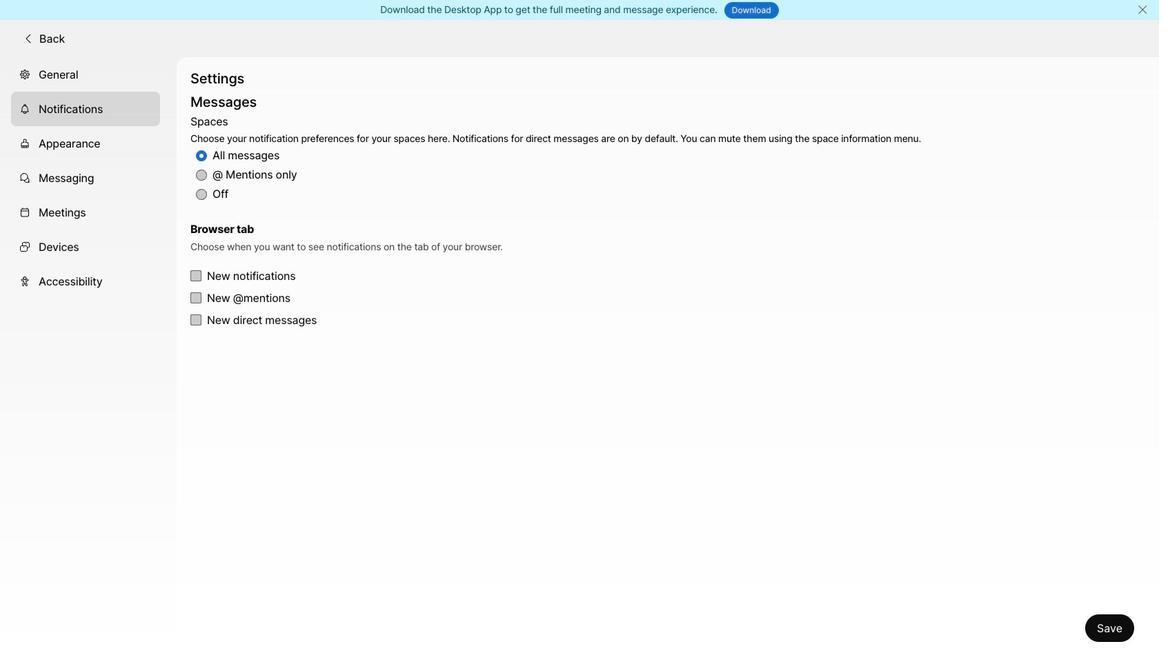 Task type: describe. For each thing, give the bounding box(es) containing it.
devices tab
[[11, 230, 160, 264]]

accessibility tab
[[11, 264, 160, 299]]

Off radio
[[196, 189, 207, 200]]

notifications tab
[[11, 92, 160, 126]]

settings navigation
[[0, 57, 177, 665]]



Task type: locate. For each thing, give the bounding box(es) containing it.
general tab
[[11, 57, 160, 92]]

messaging tab
[[11, 161, 160, 195]]

cancel_16 image
[[1138, 4, 1148, 15]]

meetings tab
[[11, 195, 160, 230]]

All messages radio
[[196, 151, 207, 162]]

@ Mentions only radio
[[196, 170, 207, 181]]

option group
[[191, 112, 922, 204]]

appearance tab
[[11, 126, 160, 161]]



Task type: vqa. For each thing, say whether or not it's contained in the screenshot.
"Messaging" tab's wrapper image
no



